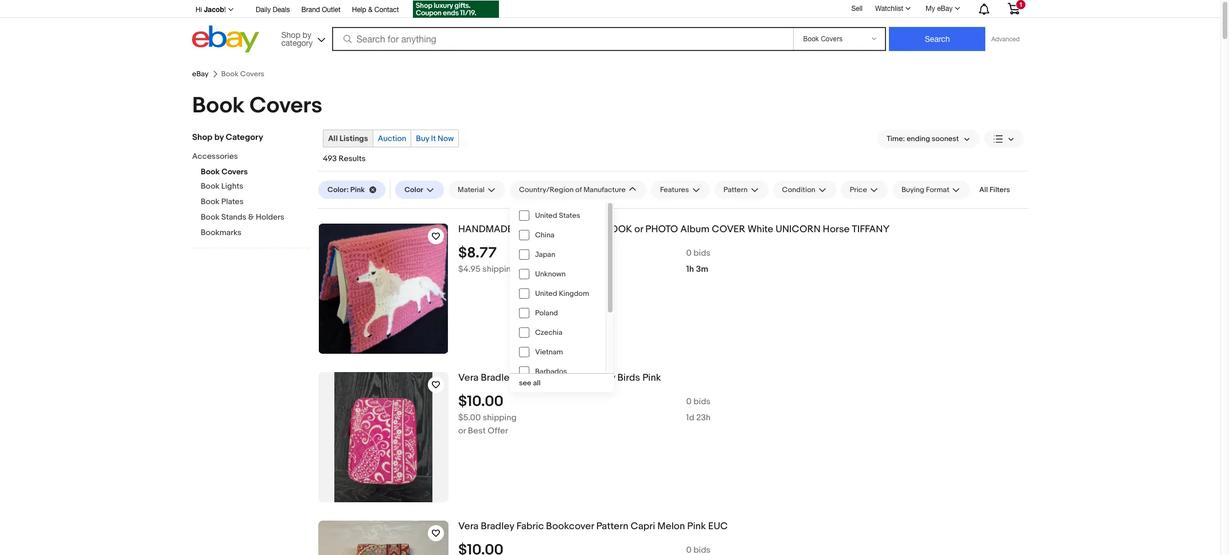 Task type: describe. For each thing, give the bounding box(es) containing it.
493
[[323, 154, 337, 163]]

manufacture
[[584, 185, 626, 194]]

book stands & holders link
[[201, 212, 310, 223]]

crochet
[[535, 224, 581, 235]]

0 for $10.00
[[686, 396, 692, 407]]

all for all listings
[[328, 134, 338, 143]]

brand outlet
[[301, 6, 341, 14]]

daily deals link
[[256, 4, 290, 17]]

vera bradley e-book cover in twirly birds pink image
[[335, 372, 432, 502]]

album
[[680, 224, 710, 235]]

barbados link
[[510, 362, 606, 381]]

$10.00
[[458, 393, 504, 411]]

color:
[[328, 185, 349, 194]]

unknown link
[[510, 264, 606, 284]]

all
[[533, 379, 541, 388]]

shop by category
[[192, 132, 263, 143]]

help & contact
[[352, 6, 399, 14]]

book plates link
[[201, 197, 310, 208]]

cover
[[712, 224, 746, 235]]

tap to watch item - vera bradley e-book cover in twirly birds pink image
[[428, 377, 444, 393]]

book
[[604, 224, 632, 235]]

get the coupon image
[[413, 1, 499, 18]]

all filters
[[979, 185, 1010, 194]]

bradley for e-
[[481, 372, 514, 384]]

bids for $10.00
[[694, 396, 711, 407]]

holders
[[256, 212, 284, 222]]

vera bradley e-book cover in twirly birds pink link
[[458, 372, 1029, 384]]

bookcover
[[546, 521, 594, 532]]

united states
[[535, 211, 580, 220]]

pink inside "link"
[[583, 224, 602, 235]]

banner containing sell
[[192, 0, 1029, 56]]

states
[[559, 211, 580, 220]]

my ebay link
[[920, 2, 965, 15]]

vera for vera bradley e-book cover in twirly birds pink
[[458, 372, 479, 384]]

tap to watch item - vera bradley fabric bookcover pattern capri melon pink euc image
[[428, 525, 444, 542]]

0 vertical spatial covers
[[250, 92, 322, 119]]

filters
[[990, 185, 1010, 194]]

3m
[[696, 264, 709, 275]]

shop
[[192, 132, 212, 143]]

stands
[[221, 212, 246, 222]]

all listings
[[328, 134, 368, 143]]

vera for vera bradley fabric bookcover pattern capri melon pink euc
[[458, 521, 479, 532]]

shipping for $10.00
[[483, 412, 517, 423]]

help
[[352, 6, 366, 14]]

your shopping cart contains 1 item image
[[1007, 3, 1020, 14]]

handmade knit crochet pink book or photo album cover white unicorn horse tiffany link
[[458, 224, 1029, 236]]

handmade knit crochet pink book or photo album cover white unicorn horse tiffany
[[458, 224, 890, 235]]

auction link
[[373, 130, 411, 147]]

bookmarks link
[[201, 228, 310, 239]]

tap to watch item - handmade knit crochet pink book or photo album cover white unicorn horse tiffany image
[[428, 228, 444, 244]]

see all
[[519, 379, 541, 388]]

advanced link
[[986, 28, 1026, 50]]

all listings link
[[324, 130, 373, 147]]

all for all filters
[[979, 185, 988, 194]]

1d
[[686, 412, 694, 423]]

united for united states
[[535, 211, 557, 220]]

fabric
[[516, 521, 544, 532]]

outlet
[[322, 6, 341, 14]]

0 bids $4.95 shipping
[[458, 248, 711, 275]]

bradley for fabric
[[481, 521, 514, 532]]

accessories book covers book lights book plates book stands & holders bookmarks
[[192, 151, 284, 237]]

now
[[438, 134, 454, 143]]

china link
[[510, 225, 606, 245]]

ebay link
[[192, 69, 209, 79]]

watchlist
[[875, 5, 904, 13]]

my
[[926, 5, 935, 13]]

shipping for $8.77
[[482, 264, 516, 275]]

twirly
[[590, 372, 615, 384]]

capri
[[631, 521, 655, 532]]

brand outlet link
[[301, 4, 341, 17]]

it
[[431, 134, 436, 143]]

493 results
[[323, 154, 366, 163]]

plates
[[221, 197, 244, 207]]

czechia
[[535, 328, 563, 337]]

white
[[748, 224, 774, 235]]

of
[[575, 185, 582, 194]]

listings
[[340, 134, 368, 143]]

my ebay
[[926, 5, 953, 13]]

unknown
[[535, 270, 566, 279]]

country/region of manufacture
[[519, 185, 626, 194]]

1d 23h or best offer
[[458, 412, 711, 436]]

euc
[[708, 521, 728, 532]]

tiffany
[[852, 224, 890, 235]]

lights
[[221, 181, 243, 191]]

buy
[[416, 134, 429, 143]]

all filters button
[[975, 181, 1015, 199]]

china
[[535, 231, 555, 240]]

pink right color:
[[350, 185, 365, 194]]

account navigation
[[192, 0, 1029, 20]]



Task type: vqa. For each thing, say whether or not it's contained in the screenshot.
main content containing Keep your ride running smoothly
no



Task type: locate. For each thing, give the bounding box(es) containing it.
bids
[[694, 248, 711, 259], [694, 396, 711, 407]]

czechia link
[[510, 323, 606, 342]]

0 horizontal spatial or
[[458, 426, 466, 436]]

bradley
[[481, 372, 514, 384], [481, 521, 514, 532]]

results
[[339, 154, 366, 163]]

accessories
[[192, 151, 238, 161]]

vera bradley e-book cover in twirly birds pink
[[458, 372, 661, 384]]

& inside accessories book covers book lights book plates book stands & holders bookmarks
[[248, 212, 254, 222]]

covers up lights
[[221, 167, 248, 177]]

2 0 from the top
[[686, 396, 692, 407]]

bradley left e-
[[481, 372, 514, 384]]

united kingdom link
[[510, 284, 606, 303]]

None submit
[[889, 27, 986, 51]]

0 horizontal spatial &
[[248, 212, 254, 222]]

brand
[[301, 6, 320, 14]]

1 vertical spatial vera
[[458, 521, 479, 532]]

0 up 1d
[[686, 396, 692, 407]]

color: pink
[[328, 185, 365, 194]]

bids inside "0 bids $4.95 shipping"
[[694, 248, 711, 259]]

0 vertical spatial bids
[[694, 248, 711, 259]]

buy it now link
[[411, 130, 459, 147]]

0 inside "0 bids $4.95 shipping"
[[686, 248, 692, 259]]

covers
[[250, 92, 322, 119], [221, 167, 248, 177]]

or left the "best"
[[458, 426, 466, 436]]

1 shipping from the top
[[482, 264, 516, 275]]

united kingdom
[[535, 289, 589, 298]]

vera up $10.00
[[458, 372, 479, 384]]

ebay
[[937, 5, 953, 13], [192, 69, 209, 79]]

bids inside 0 bids $5.00 shipping
[[694, 396, 711, 407]]

0 vertical spatial &
[[368, 6, 373, 14]]

see all button
[[510, 374, 614, 392]]

or right the "book"
[[634, 224, 643, 235]]

0 vertical spatial united
[[535, 211, 557, 220]]

0 vertical spatial all
[[328, 134, 338, 143]]

2 united from the top
[[535, 289, 557, 298]]

book covers
[[192, 92, 322, 119]]

category
[[226, 132, 263, 143]]

bradley left fabric
[[481, 521, 514, 532]]

cover
[[551, 372, 578, 384]]

1 vertical spatial 0
[[686, 396, 692, 407]]

japan
[[535, 250, 555, 259]]

1 vera from the top
[[458, 372, 479, 384]]

or
[[634, 224, 643, 235], [458, 426, 466, 436]]

or inside 1d 23h or best offer
[[458, 426, 466, 436]]

2 vera from the top
[[458, 521, 479, 532]]

1 vertical spatial bids
[[694, 396, 711, 407]]

accessories link
[[192, 151, 301, 162]]

sell
[[851, 4, 863, 12]]

covers up 'category'
[[250, 92, 322, 119]]

book
[[192, 92, 245, 119], [201, 167, 220, 177], [201, 181, 220, 191], [201, 197, 220, 207], [201, 212, 220, 222], [526, 372, 549, 384]]

united up crochet
[[535, 211, 557, 220]]

1 vertical spatial all
[[979, 185, 988, 194]]

shipping down '$8.77'
[[482, 264, 516, 275]]

1h
[[686, 264, 694, 275]]

1 horizontal spatial covers
[[250, 92, 322, 119]]

vera right tap to watch item - vera bradley fabric bookcover pattern capri melon pink euc icon
[[458, 521, 479, 532]]

1 vertical spatial bradley
[[481, 521, 514, 532]]

daily
[[256, 6, 271, 14]]

1 vertical spatial or
[[458, 426, 466, 436]]

1 vertical spatial covers
[[221, 167, 248, 177]]

poland link
[[510, 303, 606, 323]]

vietnam
[[535, 348, 563, 357]]

all left filters
[[979, 185, 988, 194]]

vera bradley fabric bookcover pattern capri melon pink euc link
[[458, 521, 1029, 533]]

buy it now
[[416, 134, 454, 143]]

pink right the birds at the right of the page
[[643, 372, 661, 384]]

knit
[[515, 224, 533, 235]]

$5.00
[[458, 412, 481, 423]]

0 vertical spatial bradley
[[481, 372, 514, 384]]

e-
[[516, 372, 526, 384]]

advanced
[[991, 36, 1020, 42]]

vietnam link
[[510, 342, 606, 362]]

pink left the "book"
[[583, 224, 602, 235]]

& down book plates 'link'
[[248, 212, 254, 222]]

contact
[[374, 6, 399, 14]]

see
[[519, 379, 531, 388]]

1 vertical spatial shipping
[[483, 412, 517, 423]]

0 vertical spatial or
[[634, 224, 643, 235]]

offer
[[488, 426, 508, 436]]

shipping up offer
[[483, 412, 517, 423]]

1 horizontal spatial or
[[634, 224, 643, 235]]

1 horizontal spatial ebay
[[937, 5, 953, 13]]

& right help
[[368, 6, 373, 14]]

vera bradley fabric bookcover pattern capri melon pink euc
[[458, 521, 728, 532]]

covers inside accessories book covers book lights book plates book stands & holders bookmarks
[[221, 167, 248, 177]]

united states link
[[510, 206, 606, 225]]

23h
[[696, 412, 711, 423]]

1 vertical spatial &
[[248, 212, 254, 222]]

handmade knit crochet pink book or photo album cover white unicorn horse tiffany image
[[319, 224, 448, 354]]

by
[[214, 132, 224, 143]]

0 horizontal spatial covers
[[221, 167, 248, 177]]

0 vertical spatial vera
[[458, 372, 479, 384]]

japan link
[[510, 245, 606, 264]]

deals
[[273, 6, 290, 14]]

kingdom
[[559, 289, 589, 298]]

$4.95
[[458, 264, 481, 275]]

0 vertical spatial shipping
[[482, 264, 516, 275]]

shipping inside 0 bids $5.00 shipping
[[483, 412, 517, 423]]

barbados
[[535, 367, 567, 376]]

0 vertical spatial 0
[[686, 248, 692, 259]]

2 shipping from the top
[[483, 412, 517, 423]]

2 bids from the top
[[694, 396, 711, 407]]

vera bradley fabric bookcover pattern capri melon pink euc image
[[318, 521, 449, 555]]

bids for $8.77
[[694, 248, 711, 259]]

1 vertical spatial united
[[535, 289, 557, 298]]

1 bradley from the top
[[481, 372, 514, 384]]

1h 3m
[[686, 264, 709, 275]]

2 bradley from the top
[[481, 521, 514, 532]]

banner
[[192, 0, 1029, 56]]

color: pink link
[[318, 181, 386, 199]]

0 up 1h
[[686, 248, 692, 259]]

bids up the 23h
[[694, 396, 711, 407]]

1 bids from the top
[[694, 248, 711, 259]]

0 for $8.77
[[686, 248, 692, 259]]

pink left "euc"
[[687, 521, 706, 532]]

&
[[368, 6, 373, 14], [248, 212, 254, 222]]

birds
[[618, 372, 640, 384]]

handmade
[[458, 224, 513, 235]]

united up poland
[[535, 289, 557, 298]]

1 horizontal spatial &
[[368, 6, 373, 14]]

melon
[[657, 521, 685, 532]]

pink
[[350, 185, 365, 194], [583, 224, 602, 235], [643, 372, 661, 384], [687, 521, 706, 532]]

united for united kingdom
[[535, 289, 557, 298]]

bids up 3m
[[694, 248, 711, 259]]

help & contact link
[[352, 4, 399, 17]]

ebay inside my ebay link
[[937, 5, 953, 13]]

& inside "link"
[[368, 6, 373, 14]]

0 bids $5.00 shipping
[[458, 396, 711, 423]]

book lights link
[[201, 181, 310, 192]]

sell link
[[846, 4, 868, 12]]

all inside button
[[979, 185, 988, 194]]

best
[[468, 426, 486, 436]]

1 horizontal spatial all
[[979, 185, 988, 194]]

1 0 from the top
[[686, 248, 692, 259]]

watchlist link
[[869, 2, 916, 15]]

1 united from the top
[[535, 211, 557, 220]]

1 vertical spatial ebay
[[192, 69, 209, 79]]

in
[[580, 372, 588, 384]]

0 horizontal spatial ebay
[[192, 69, 209, 79]]

0
[[686, 248, 692, 259], [686, 396, 692, 407]]

0 vertical spatial ebay
[[937, 5, 953, 13]]

or inside "link"
[[634, 224, 643, 235]]

0 horizontal spatial all
[[328, 134, 338, 143]]

shipping inside "0 bids $4.95 shipping"
[[482, 264, 516, 275]]

0 inside 0 bids $5.00 shipping
[[686, 396, 692, 407]]

country/region of manufacture button
[[510, 181, 646, 199]]

all up 493
[[328, 134, 338, 143]]



